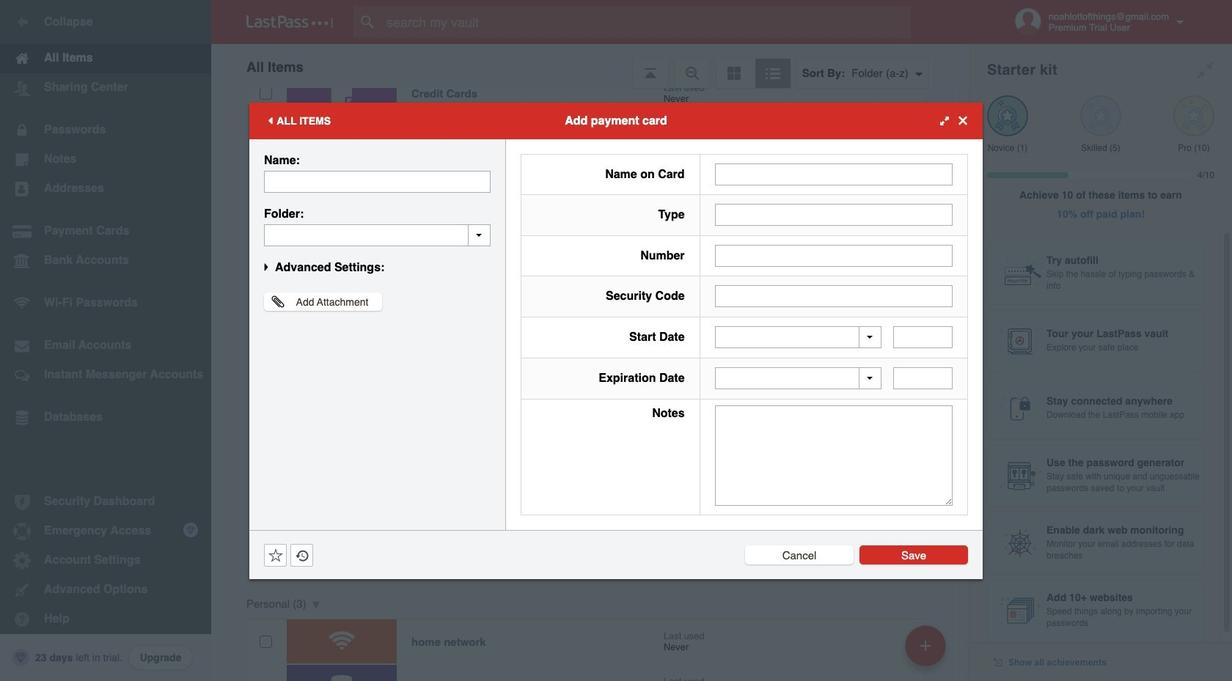 Task type: describe. For each thing, give the bounding box(es) containing it.
lastpass image
[[247, 15, 333, 29]]

Search search field
[[354, 6, 940, 38]]



Task type: locate. For each thing, give the bounding box(es) containing it.
main navigation navigation
[[0, 0, 211, 682]]

new item navigation
[[900, 621, 955, 682]]

None text field
[[715, 163, 953, 185], [715, 405, 953, 506], [715, 163, 953, 185], [715, 405, 953, 506]]

vault options navigation
[[211, 44, 970, 88]]

dialog
[[249, 102, 983, 579]]

search my vault text field
[[354, 6, 940, 38]]

None text field
[[264, 171, 491, 193], [715, 204, 953, 226], [264, 224, 491, 246], [715, 245, 953, 267], [715, 286, 953, 308], [893, 327, 953, 349], [893, 368, 953, 390], [264, 171, 491, 193], [715, 204, 953, 226], [264, 224, 491, 246], [715, 245, 953, 267], [715, 286, 953, 308], [893, 327, 953, 349], [893, 368, 953, 390]]

new item image
[[921, 641, 931, 651]]



Task type: vqa. For each thing, say whether or not it's contained in the screenshot.
the Main navigation navigation
yes



